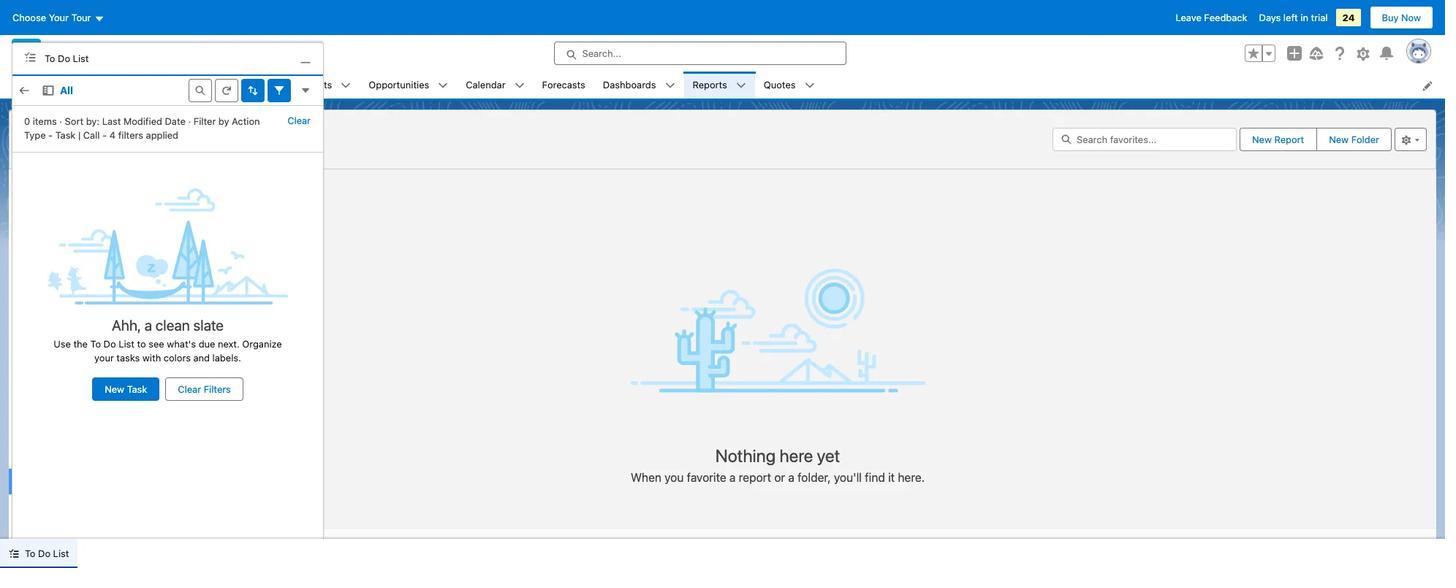 Task type: describe. For each thing, give the bounding box(es) containing it.
days
[[1259, 12, 1281, 23]]

find
[[865, 471, 885, 484]]

sort
[[65, 115, 83, 127]]

here
[[780, 446, 813, 466]]

|
[[78, 129, 81, 141]]

text default image for dashboards
[[665, 81, 675, 91]]

your
[[49, 12, 69, 23]]

to do list dialog
[[12, 42, 324, 539]]

calendar list item
[[457, 72, 533, 99]]

new task button
[[92, 378, 160, 401]]

you'll
[[834, 471, 862, 484]]

labels.
[[212, 353, 241, 364]]

when
[[631, 471, 662, 484]]

accounts
[[214, 79, 256, 90]]

public reports link
[[9, 274, 118, 302]]

search...
[[582, 48, 621, 59]]

choose
[[12, 12, 46, 23]]

forecasts link
[[533, 72, 594, 99]]

last
[[102, 115, 121, 127]]

folder
[[1351, 134, 1379, 145]]

accounts list item
[[205, 72, 283, 99]]

calendar link
[[457, 72, 514, 99]]

accounts link
[[205, 72, 264, 99]]

task inside "0 items · sort by: last modified date · filter by action type - task | call - 4 filters applied"
[[55, 129, 76, 141]]

a inside 'ahh, a clean slate use the to do list to see what's due next. organize your tasks with colors and labels.'
[[144, 317, 152, 334]]

list inside 'ahh, a clean slate use the to do list to see what's due next. organize your tasks with colors and labels.'
[[119, 338, 134, 350]]

buy now
[[1382, 12, 1421, 23]]

reports list item
[[684, 72, 755, 99]]

to for text default icon within the to do list button
[[25, 548, 35, 560]]

clear button
[[287, 109, 311, 132]]

tasks
[[117, 353, 140, 364]]

choose your tour
[[12, 12, 91, 23]]

trial
[[1311, 12, 1328, 23]]

favorite
[[687, 471, 726, 484]]

do for text default icon within the to do list button
[[38, 548, 50, 560]]

2 me from the top
[[83, 392, 97, 404]]

colors
[[164, 353, 191, 364]]

1 - from the left
[[48, 129, 53, 141]]

yet
[[817, 446, 840, 466]]

favorites
[[38, 129, 95, 145]]

new for new folder
[[1329, 134, 1349, 145]]

all reports link
[[9, 302, 118, 329]]

report
[[739, 471, 771, 484]]

0 inside "0 items · sort by: last modified date · filter by action type - task | call - 4 filters applied"
[[24, 115, 30, 127]]

what's
[[167, 338, 196, 350]]

new for new task
[[105, 384, 124, 395]]

4
[[109, 129, 116, 141]]

0 items · sort by: last modified date · filter by action type - task | call - 4 filters applied
[[24, 115, 260, 141]]

new folder
[[1329, 134, 1379, 145]]

search... button
[[554, 42, 846, 65]]

choose your tour button
[[12, 6, 105, 29]]

due
[[199, 338, 215, 350]]

2 horizontal spatial a
[[788, 471, 795, 484]]

home
[[108, 79, 134, 90]]

calendar
[[466, 79, 506, 90]]

by:
[[86, 115, 99, 127]]

type
[[24, 129, 46, 141]]

you
[[665, 471, 684, 484]]

clean
[[156, 317, 190, 334]]

reports for public reports
[[62, 281, 97, 293]]

new report
[[1252, 134, 1304, 145]]

leads link
[[143, 72, 186, 99]]

your
[[94, 353, 114, 364]]

2 vertical spatial by
[[70, 392, 81, 404]]

private reports link
[[9, 247, 118, 274]]

use
[[54, 338, 71, 350]]

dashboards link
[[594, 72, 665, 99]]

clear for clear
[[287, 114, 311, 126]]

quotes list item
[[755, 72, 823, 99]]

private reports
[[32, 254, 100, 266]]

do inside 'ahh, a clean slate use the to do list to see what's due next. organize your tasks with colors and labels.'
[[104, 338, 116, 350]]

buy now button
[[1369, 6, 1433, 29]]

1 created by me from the top
[[32, 227, 97, 238]]

text default image for contacts
[[341, 81, 351, 91]]

new folder button
[[1317, 128, 1392, 151]]

leave
[[1176, 12, 1202, 23]]

new report button
[[1240, 128, 1316, 150]]

applied
[[146, 129, 178, 141]]

filters
[[204, 384, 231, 395]]

to do list for text default icon within the to do list button
[[25, 548, 69, 560]]

tour
[[71, 12, 91, 23]]

slate
[[193, 317, 224, 334]]

all reports
[[32, 309, 80, 321]]

feedback
[[1204, 12, 1247, 23]]

folder,
[[798, 471, 831, 484]]

clear for clear filters
[[178, 384, 201, 395]]

it
[[888, 471, 895, 484]]

contacts list item
[[283, 72, 360, 99]]

text default image for opportunities
[[438, 81, 448, 91]]

to
[[137, 338, 146, 350]]

reports for private reports
[[65, 254, 100, 266]]

reports inside list item
[[693, 79, 727, 90]]

2 created from the top
[[32, 392, 67, 404]]

nothing here yet when you favorite a report or a folder, you'll find it here.
[[631, 446, 925, 484]]

text default image for quotes
[[804, 81, 815, 91]]

reports link
[[684, 72, 736, 99]]

by inside "0 items · sort by: last modified date · filter by action type - task | call - 4 filters applied"
[[218, 115, 229, 127]]

days left in trial
[[1259, 12, 1328, 23]]

to inside 'ahh, a clean slate use the to do list to see what's due next. organize your tasks with colors and labels.'
[[90, 338, 101, 350]]

items inside "reports all favorites 0 items"
[[26, 150, 49, 161]]

folders
[[26, 341, 71, 352]]

all inside "reports all favorites 0 items"
[[18, 129, 34, 145]]



Task type: locate. For each thing, give the bounding box(es) containing it.
list inside button
[[53, 548, 69, 560]]

1 vertical spatial by
[[70, 227, 81, 238]]

created by me
[[32, 227, 97, 238], [32, 392, 97, 404]]

leads
[[151, 79, 178, 90]]

1 vertical spatial to
[[90, 338, 101, 350]]

reports down search... button
[[693, 79, 727, 90]]

2 vertical spatial list
[[53, 548, 69, 560]]

0 vertical spatial do
[[58, 52, 70, 64]]

all button
[[36, 79, 74, 102]]

clear
[[287, 114, 311, 126], [178, 384, 201, 395]]

0 vertical spatial items
[[33, 115, 57, 127]]

and
[[193, 353, 210, 364]]

call
[[83, 129, 100, 141]]

me
[[83, 227, 97, 238], [83, 392, 97, 404]]

1 created by me link from the top
[[9, 219, 118, 247]]

clear inside button
[[287, 114, 311, 126]]

created down "folders"
[[32, 392, 67, 404]]

modified
[[124, 115, 162, 127]]

a left the report
[[730, 471, 736, 484]]

to
[[45, 52, 55, 64], [90, 338, 101, 350], [25, 548, 35, 560]]

sales
[[50, 77, 81, 92]]

0 vertical spatial me
[[83, 227, 97, 238]]

text default image inside reports list item
[[736, 81, 746, 91]]

task inside new task button
[[127, 384, 147, 395]]

0 vertical spatial task
[[55, 129, 76, 141]]

text default image up type
[[42, 84, 54, 96]]

by right filter
[[218, 115, 229, 127]]

contacts
[[292, 79, 332, 90]]

1 vertical spatial created by me link
[[9, 385, 118, 412]]

1 vertical spatial me
[[83, 392, 97, 404]]

0 horizontal spatial a
[[144, 317, 152, 334]]

0 horizontal spatial task
[[55, 129, 76, 141]]

filters
[[118, 129, 143, 141]]

reports for all reports
[[46, 309, 80, 321]]

1 vertical spatial to do list
[[25, 548, 69, 560]]

text default image inside dashboards list item
[[665, 81, 675, 91]]

new left folder
[[1329, 134, 1349, 145]]

2 horizontal spatial list
[[119, 338, 134, 350]]

0 vertical spatial to
[[45, 52, 55, 64]]

date
[[165, 115, 186, 127]]

2 created by me from the top
[[32, 392, 97, 404]]

all left favorites
[[18, 129, 34, 145]]

to for text default image under choose
[[45, 52, 55, 64]]

2 vertical spatial to
[[25, 548, 35, 560]]

1 horizontal spatial to
[[45, 52, 55, 64]]

1 horizontal spatial new
[[1252, 134, 1272, 145]]

created up private
[[32, 227, 67, 238]]

2 horizontal spatial new
[[1329, 134, 1349, 145]]

new for new report
[[1252, 134, 1272, 145]]

created by me link down 'use'
[[9, 385, 118, 412]]

all for all
[[60, 84, 73, 96]]

by up private reports
[[70, 227, 81, 238]]

home link
[[99, 72, 143, 99]]

task down tasks at the bottom of page
[[127, 384, 147, 395]]

0 vertical spatial all
[[60, 84, 73, 96]]

2 · from the left
[[188, 115, 191, 127]]

2 horizontal spatial do
[[104, 338, 116, 350]]

reports
[[693, 79, 727, 90], [18, 115, 53, 126], [65, 254, 100, 266], [62, 281, 97, 293], [46, 309, 80, 321]]

reports up public reports at the left of page
[[65, 254, 100, 266]]

0 horizontal spatial clear
[[178, 384, 201, 395]]

text default image
[[341, 81, 351, 91], [438, 81, 448, 91], [665, 81, 675, 91], [804, 81, 815, 91], [9, 549, 19, 559]]

- right type
[[48, 129, 53, 141]]

all inside all reports link
[[32, 309, 43, 321]]

dashboards
[[603, 79, 656, 90]]

report
[[1274, 134, 1304, 145]]

1 vertical spatial do
[[104, 338, 116, 350]]

organize
[[242, 338, 282, 350]]

next.
[[218, 338, 240, 350]]

action
[[232, 115, 260, 127]]

created by me link
[[9, 219, 118, 247], [9, 385, 118, 412]]

0 horizontal spatial do
[[38, 548, 50, 560]]

1 horizontal spatial task
[[127, 384, 147, 395]]

to do list inside button
[[25, 548, 69, 560]]

ahh, a clean slate use the to do list to see what's due next. organize your tasks with colors and labels.
[[54, 317, 282, 364]]

to do list button
[[0, 539, 78, 569]]

leave feedback
[[1176, 12, 1247, 23]]

private
[[32, 254, 63, 266]]

a right or at the right of page
[[788, 471, 795, 484]]

opportunities link
[[360, 72, 438, 99]]

leads list item
[[143, 72, 205, 99]]

items up type
[[33, 115, 57, 127]]

clear inside button
[[178, 384, 201, 395]]

me up private reports
[[83, 227, 97, 238]]

all inside all button
[[60, 84, 73, 96]]

text default image inside the contacts list item
[[341, 81, 351, 91]]

to do list for text default image under choose
[[45, 52, 89, 64]]

reports inside "reports all favorites 0 items"
[[18, 115, 53, 126]]

2 vertical spatial do
[[38, 548, 50, 560]]

clear down contacts link
[[287, 114, 311, 126]]

quotes
[[764, 79, 796, 90]]

text default image inside the calendar list item
[[514, 81, 525, 91]]

1 · from the left
[[59, 115, 62, 127]]

list containing home
[[99, 72, 1445, 99]]

reports up type
[[18, 115, 53, 126]]

- left the '4'
[[102, 129, 107, 141]]

text default image down choose
[[24, 51, 36, 63]]

1 horizontal spatial -
[[102, 129, 107, 141]]

·
[[59, 115, 62, 127], [188, 115, 191, 127]]

1 horizontal spatial 0
[[24, 115, 30, 127]]

left
[[1283, 12, 1298, 23]]

1 vertical spatial created by me
[[32, 392, 97, 404]]

see
[[149, 338, 164, 350]]

new task
[[105, 384, 147, 395]]

· left sort
[[59, 115, 62, 127]]

group
[[1245, 45, 1276, 62]]

1 me from the top
[[83, 227, 97, 238]]

2 created by me link from the top
[[9, 385, 118, 412]]

all
[[60, 84, 73, 96], [18, 129, 34, 145], [32, 309, 43, 321]]

24
[[1342, 12, 1355, 23]]

0 vertical spatial created
[[32, 227, 67, 238]]

1 horizontal spatial do
[[58, 52, 70, 64]]

text default image inside "opportunities" list item
[[438, 81, 448, 91]]

2 - from the left
[[102, 129, 107, 141]]

forecasts
[[542, 79, 585, 90]]

do
[[58, 52, 70, 64], [104, 338, 116, 350], [38, 548, 50, 560]]

a up to at the bottom left of the page
[[144, 317, 152, 334]]

0 horizontal spatial 0
[[18, 150, 24, 161]]

all down public
[[32, 309, 43, 321]]

by left new task
[[70, 392, 81, 404]]

text default image inside all button
[[42, 84, 54, 96]]

opportunities list item
[[360, 72, 457, 99]]

new down your
[[105, 384, 124, 395]]

items
[[33, 115, 57, 127], [26, 150, 49, 161]]

with
[[142, 353, 161, 364]]

to do list inside dialog
[[45, 52, 89, 64]]

all up sort
[[60, 84, 73, 96]]

new inside the to do list dialog
[[105, 384, 124, 395]]

1 horizontal spatial ·
[[188, 115, 191, 127]]

text default image right "calendar"
[[514, 81, 525, 91]]

1 created from the top
[[32, 227, 67, 238]]

0 inside "reports all favorites 0 items"
[[18, 150, 24, 161]]

reports down 'public reports' link
[[46, 309, 80, 321]]

0 vertical spatial to do list
[[45, 52, 89, 64]]

filter
[[194, 115, 216, 127]]

1 vertical spatial created
[[32, 392, 67, 404]]

to do list
[[45, 52, 89, 64], [25, 548, 69, 560]]

public reports
[[32, 281, 97, 293]]

task left the |
[[55, 129, 76, 141]]

to inside button
[[25, 548, 35, 560]]

1 horizontal spatial list
[[73, 52, 89, 64]]

1 vertical spatial clear
[[178, 384, 201, 395]]

0 vertical spatial by
[[218, 115, 229, 127]]

public
[[32, 281, 59, 293]]

me left new task
[[83, 392, 97, 404]]

now
[[1401, 12, 1421, 23]]

0 horizontal spatial new
[[105, 384, 124, 395]]

clear left filters
[[178, 384, 201, 395]]

new left report
[[1252, 134, 1272, 145]]

0 horizontal spatial ·
[[59, 115, 62, 127]]

do for text default image under choose
[[58, 52, 70, 64]]

text default image inside quotes list item
[[804, 81, 815, 91]]

do inside button
[[38, 548, 50, 560]]

opportunities
[[369, 79, 429, 90]]

the
[[73, 338, 88, 350]]

0 vertical spatial created by me
[[32, 227, 97, 238]]

1 vertical spatial list
[[119, 338, 134, 350]]

items inside "0 items · sort by: last modified date · filter by action type - task | call - 4 filters applied"
[[33, 115, 57, 127]]

clear filters
[[178, 384, 231, 395]]

2 horizontal spatial to
[[90, 338, 101, 350]]

items down type
[[26, 150, 49, 161]]

list
[[99, 72, 1445, 99]]

1 horizontal spatial a
[[730, 471, 736, 484]]

text default image
[[24, 51, 36, 63], [514, 81, 525, 91], [736, 81, 746, 91], [42, 84, 54, 96]]

created by me down 'use'
[[32, 392, 97, 404]]

0 vertical spatial list
[[73, 52, 89, 64]]

2 vertical spatial all
[[32, 309, 43, 321]]

ahh,
[[112, 317, 141, 334]]

0 vertical spatial clear
[[287, 114, 311, 126]]

text default image inside the to do list button
[[9, 549, 19, 559]]

· right date
[[188, 115, 191, 127]]

1 vertical spatial task
[[127, 384, 147, 395]]

text default image left quotes link on the right of page
[[736, 81, 746, 91]]

created by me up private reports
[[32, 227, 97, 238]]

0 horizontal spatial list
[[53, 548, 69, 560]]

dashboards list item
[[594, 72, 684, 99]]

0
[[24, 115, 30, 127], [18, 150, 24, 161]]

clear filters button
[[165, 378, 243, 401]]

all for all reports
[[32, 309, 43, 321]]

list
[[73, 52, 89, 64], [119, 338, 134, 350], [53, 548, 69, 560]]

1 vertical spatial items
[[26, 150, 49, 161]]

-
[[48, 129, 53, 141], [102, 129, 107, 141]]

0 vertical spatial 0
[[24, 115, 30, 127]]

Search favorites... text field
[[1053, 128, 1237, 151]]

0 horizontal spatial -
[[48, 129, 53, 141]]

1 vertical spatial all
[[18, 129, 34, 145]]

0 horizontal spatial to
[[25, 548, 35, 560]]

reports down private reports
[[62, 281, 97, 293]]

or
[[774, 471, 785, 484]]

quotes link
[[755, 72, 804, 99]]

created by me link up private reports
[[9, 219, 118, 247]]

leave feedback link
[[1176, 12, 1247, 23]]

nothing
[[715, 446, 776, 466]]

1 horizontal spatial clear
[[287, 114, 311, 126]]

0 vertical spatial created by me link
[[9, 219, 118, 247]]

1 vertical spatial 0
[[18, 150, 24, 161]]

new inside button
[[1252, 134, 1272, 145]]

contacts link
[[283, 72, 341, 99]]

buy
[[1382, 12, 1399, 23]]

here.
[[898, 471, 925, 484]]



Task type: vqa. For each thing, say whether or not it's contained in the screenshot.
Converted within button
no



